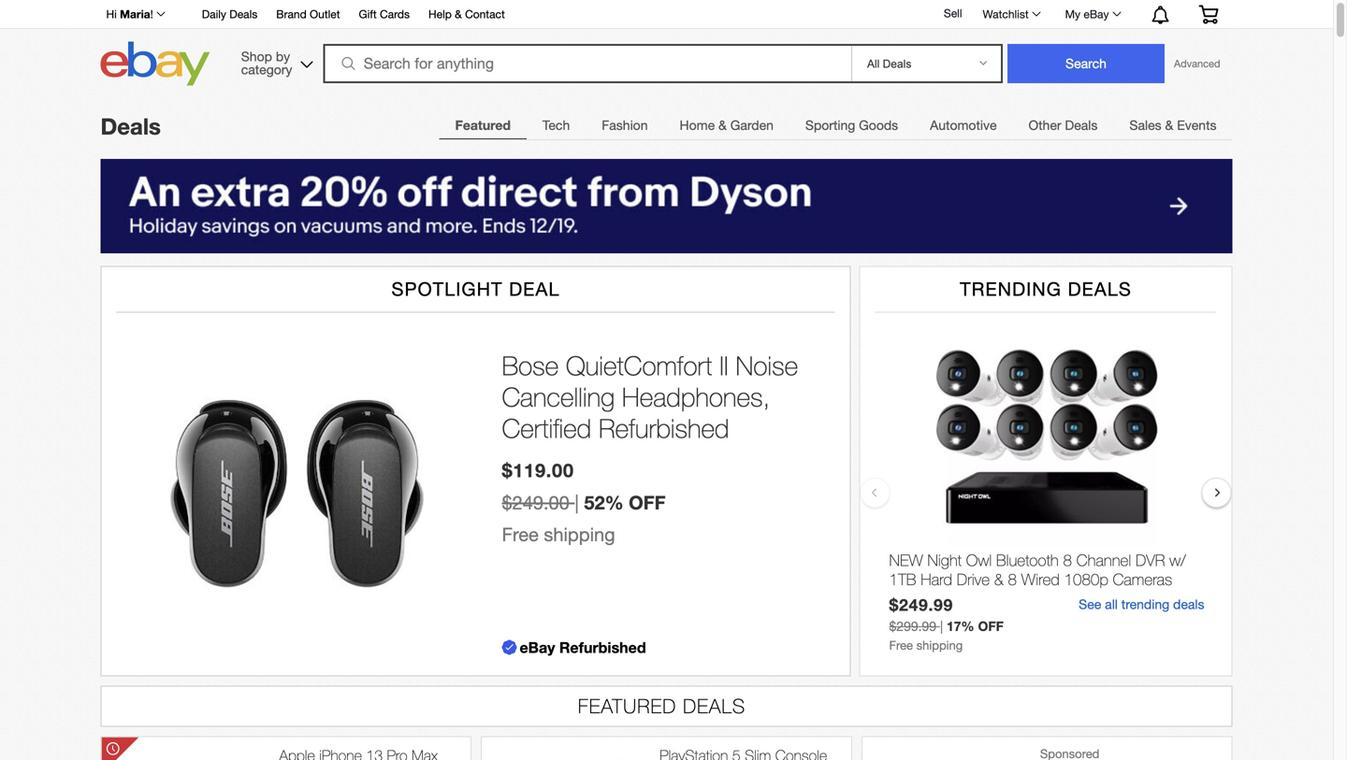 Task type: locate. For each thing, give the bounding box(es) containing it.
1 vertical spatial ebay
[[520, 639, 555, 657]]

other deals link
[[1013, 107, 1114, 144]]

1 vertical spatial featured
[[578, 695, 677, 718]]

ebay
[[1084, 7, 1109, 21], [520, 639, 555, 657]]

tab list containing featured
[[439, 106, 1233, 144]]

deals link
[[101, 113, 161, 139]]

& inside account navigation
[[455, 7, 462, 21]]

refurbished inside bose quietcomfort ii noise cancelling headphones, certified refurbished
[[599, 413, 730, 444]]

| inside the $249.00 | 52% off
[[575, 492, 579, 514]]

contact
[[465, 7, 505, 21]]

tech link
[[527, 107, 586, 144]]

0 horizontal spatial shipping
[[544, 524, 615, 546]]

| inside $299.99 | 17% off free shipping
[[940, 619, 943, 634]]

all
[[1105, 597, 1118, 612]]

cancelling
[[502, 382, 615, 413]]

1 horizontal spatial ebay
[[1084, 7, 1109, 21]]

featured link
[[439, 107, 527, 144]]

menu bar
[[439, 106, 1233, 144]]

17%
[[947, 619, 975, 634]]

1 horizontal spatial |
[[940, 619, 943, 634]]

featured down ebay refurbished
[[578, 695, 677, 718]]

1 vertical spatial |
[[940, 619, 943, 634]]

0 vertical spatial 8
[[1064, 551, 1072, 570]]

shipping inside $299.99 | 17% off free shipping
[[917, 639, 963, 653]]

0 horizontal spatial |
[[575, 492, 579, 514]]

bose quietcomfort ii noise cancelling headphones, certified refurbished
[[502, 350, 798, 444]]

tab list
[[439, 106, 1233, 144]]

& for help
[[455, 7, 462, 21]]

1 horizontal spatial off
[[978, 619, 1004, 634]]

brand
[[276, 7, 307, 21]]

category
[[241, 62, 292, 77]]

certified
[[502, 413, 592, 444]]

deals for other deals
[[1065, 117, 1098, 133]]

1 horizontal spatial shipping
[[917, 639, 963, 653]]

shipping
[[544, 524, 615, 546], [917, 639, 963, 653]]

sales & events
[[1130, 117, 1217, 133]]

refurbished up featured deals
[[559, 639, 646, 657]]

0 horizontal spatial ebay
[[520, 639, 555, 657]]

menu bar containing featured
[[439, 106, 1233, 144]]

& for sales
[[1166, 117, 1174, 133]]

shipping down 17%
[[917, 639, 963, 653]]

channel
[[1077, 551, 1132, 570]]

1 vertical spatial off
[[978, 619, 1004, 634]]

& for home
[[719, 117, 727, 133]]

spotlight
[[392, 278, 503, 300]]

daily deals
[[202, 7, 258, 21]]

featured
[[455, 117, 511, 133], [578, 695, 677, 718]]

daily deals link
[[202, 5, 258, 25]]

0 horizontal spatial featured
[[455, 117, 511, 133]]

8 up 1080p
[[1064, 551, 1072, 570]]

off
[[629, 492, 666, 514], [978, 619, 1004, 634]]

shop
[[241, 49, 272, 64]]

help & contact
[[429, 7, 505, 21]]

bluetooth
[[997, 551, 1059, 570]]

by
[[276, 49, 290, 64]]

free down the $249.00
[[502, 524, 539, 546]]

$249.00 | 52% off
[[502, 492, 666, 514]]

& right help
[[455, 7, 462, 21]]

| for 52%
[[575, 492, 579, 514]]

0 vertical spatial off
[[629, 492, 666, 514]]

home & garden
[[680, 117, 774, 133]]

w/
[[1170, 551, 1186, 570]]

see
[[1079, 597, 1102, 612]]

deals inside tab list
[[1065, 117, 1098, 133]]

| left 17%
[[940, 619, 943, 634]]

ii
[[720, 350, 729, 381]]

None submit
[[1008, 44, 1165, 83]]

& right sales at the right top of the page
[[1166, 117, 1174, 133]]

wired
[[1022, 570, 1060, 589]]

8 down bluetooth
[[1008, 570, 1017, 589]]

off right 17%
[[978, 619, 1004, 634]]

0 horizontal spatial free
[[502, 524, 539, 546]]

shop by category banner
[[96, 0, 1233, 91]]

refurbished
[[599, 413, 730, 444], [559, 639, 646, 657]]

events
[[1177, 117, 1217, 133]]

| left 52%
[[575, 492, 579, 514]]

shipping down the $249.00 | 52% off at bottom
[[544, 524, 615, 546]]

spotlight deal
[[392, 278, 560, 300]]

watchlist link
[[973, 3, 1050, 25]]

1 horizontal spatial free
[[889, 639, 913, 653]]

& right home
[[719, 117, 727, 133]]

other deals
[[1029, 117, 1098, 133]]

1 horizontal spatial 8
[[1064, 551, 1072, 570]]

home & garden link
[[664, 107, 790, 144]]

advanced
[[1174, 58, 1221, 70]]

off right 52%
[[629, 492, 666, 514]]

deals for trending deals
[[1068, 278, 1132, 300]]

sales & events link
[[1114, 107, 1233, 144]]

watchlist
[[983, 7, 1029, 21]]

free down $299.99
[[889, 639, 913, 653]]

& right drive
[[995, 570, 1004, 589]]

drive
[[957, 570, 990, 589]]

featured inside tab list
[[455, 117, 511, 133]]

0 horizontal spatial 8
[[1008, 570, 1017, 589]]

refurbished down the headphones,
[[599, 413, 730, 444]]

0 vertical spatial ebay
[[1084, 7, 1109, 21]]

bose
[[502, 350, 559, 381]]

brand outlet link
[[276, 5, 340, 25]]

automotive
[[930, 117, 997, 133]]

ebay refurbished
[[520, 639, 646, 657]]

off inside $299.99 | 17% off free shipping
[[978, 619, 1004, 634]]

0 horizontal spatial off
[[629, 492, 666, 514]]

&
[[455, 7, 462, 21], [719, 117, 727, 133], [1166, 117, 1174, 133], [995, 570, 1004, 589]]

tech
[[543, 117, 570, 133]]

help
[[429, 7, 452, 21]]

0 vertical spatial refurbished
[[599, 413, 730, 444]]

0 vertical spatial featured
[[455, 117, 511, 133]]

deals inside account navigation
[[230, 7, 258, 21]]

1 vertical spatial free
[[889, 639, 913, 653]]

|
[[575, 492, 579, 514], [940, 619, 943, 634]]

outlet
[[310, 7, 340, 21]]

featured left tech
[[455, 117, 511, 133]]

free
[[502, 524, 539, 546], [889, 639, 913, 653]]

sporting goods
[[806, 117, 899, 133]]

$299.99
[[889, 619, 937, 634]]

0 vertical spatial |
[[575, 492, 579, 514]]

!
[[150, 7, 153, 21]]

8
[[1064, 551, 1072, 570], [1008, 570, 1017, 589]]

1 vertical spatial shipping
[[917, 639, 963, 653]]

1 horizontal spatial featured
[[578, 695, 677, 718]]

$299.99 | 17% off free shipping
[[889, 619, 1004, 653]]

52%
[[584, 492, 624, 514]]

ebay inside account navigation
[[1084, 7, 1109, 21]]

0 vertical spatial shipping
[[544, 524, 615, 546]]



Task type: describe. For each thing, give the bounding box(es) containing it.
deals for daily deals
[[230, 7, 258, 21]]

new night owl bluetooth 8 channel dvr w/ 1tb hard drive & 8 wired 1080p cameras
[[889, 551, 1186, 589]]

free shipping
[[502, 524, 615, 546]]

& inside "new night owl bluetooth 8 channel dvr w/ 1tb hard drive & 8 wired 1080p cameras"
[[995, 570, 1004, 589]]

brand outlet
[[276, 7, 340, 21]]

1tb
[[889, 570, 917, 589]]

hi maria !
[[106, 7, 153, 21]]

Search for anything text field
[[326, 46, 848, 81]]

sporting goods link
[[790, 107, 914, 144]]

trending
[[960, 278, 1062, 300]]

quietcomfort
[[566, 350, 712, 381]]

bose quietcomfort ii noise cancelling headphones, certified refurbished link
[[502, 350, 831, 445]]

trending deals
[[960, 278, 1132, 300]]

shop by category button
[[233, 42, 317, 82]]

dvr
[[1136, 551, 1165, 570]]

1 vertical spatial 8
[[1008, 570, 1017, 589]]

gift cards link
[[359, 5, 410, 25]]

gift
[[359, 7, 377, 21]]

noise
[[736, 350, 798, 381]]

| for 17%
[[940, 619, 943, 634]]

hard
[[921, 570, 953, 589]]

featured for featured deals
[[578, 695, 677, 718]]

0 vertical spatial free
[[502, 524, 539, 546]]

garden
[[731, 117, 774, 133]]

1 vertical spatial refurbished
[[559, 639, 646, 657]]

daily
[[202, 7, 226, 21]]

gift cards
[[359, 7, 410, 21]]

new night owl bluetooth 8 channel dvr w/ 1tb hard drive & 8 wired 1080p cameras link
[[889, 551, 1205, 593]]

night
[[928, 551, 962, 570]]

goods
[[859, 117, 899, 133]]

new
[[889, 551, 923, 570]]

sell link
[[936, 7, 971, 20]]

sporting
[[806, 117, 856, 133]]

trending
[[1122, 597, 1170, 612]]

your shopping cart image
[[1198, 5, 1220, 24]]

cards
[[380, 7, 410, 21]]

account navigation
[[96, 0, 1233, 29]]

automotive link
[[914, 107, 1013, 144]]

my ebay
[[1065, 7, 1109, 21]]

deals
[[1174, 597, 1205, 612]]

other
[[1029, 117, 1062, 133]]

owl
[[966, 551, 992, 570]]

headphones,
[[622, 382, 770, 413]]

fashion link
[[586, 107, 664, 144]]

$119.00
[[502, 460, 574, 482]]

off for 17%
[[978, 619, 1004, 634]]

advanced link
[[1165, 45, 1230, 82]]

home
[[680, 117, 715, 133]]

none submit inside shop by category banner
[[1008, 44, 1165, 83]]

see all trending deals
[[1079, 597, 1205, 612]]

help & contact link
[[429, 5, 505, 25]]

an extra 20% off direct from dyson holiday savings on vacuums and more. ends 12/19. image
[[101, 159, 1233, 253]]

featured deals
[[578, 695, 746, 718]]

my
[[1065, 7, 1081, 21]]

shop by category
[[241, 49, 292, 77]]

off for 52%
[[629, 492, 666, 514]]

maria
[[120, 7, 150, 21]]

1080p
[[1065, 570, 1109, 589]]

deals for featured deals
[[683, 695, 746, 718]]

fashion
[[602, 117, 648, 133]]

my ebay link
[[1055, 3, 1130, 25]]

see all trending deals link
[[1079, 597, 1205, 613]]

hi
[[106, 7, 117, 21]]

sell
[[944, 7, 962, 20]]

featured for featured
[[455, 117, 511, 133]]

deal
[[509, 278, 560, 300]]

sales
[[1130, 117, 1162, 133]]

$249.99
[[889, 596, 954, 615]]

cameras
[[1113, 570, 1173, 589]]

$249.00
[[502, 492, 570, 514]]

free inside $299.99 | 17% off free shipping
[[889, 639, 913, 653]]



Task type: vqa. For each thing, say whether or not it's contained in the screenshot.
the middle gmt-
no



